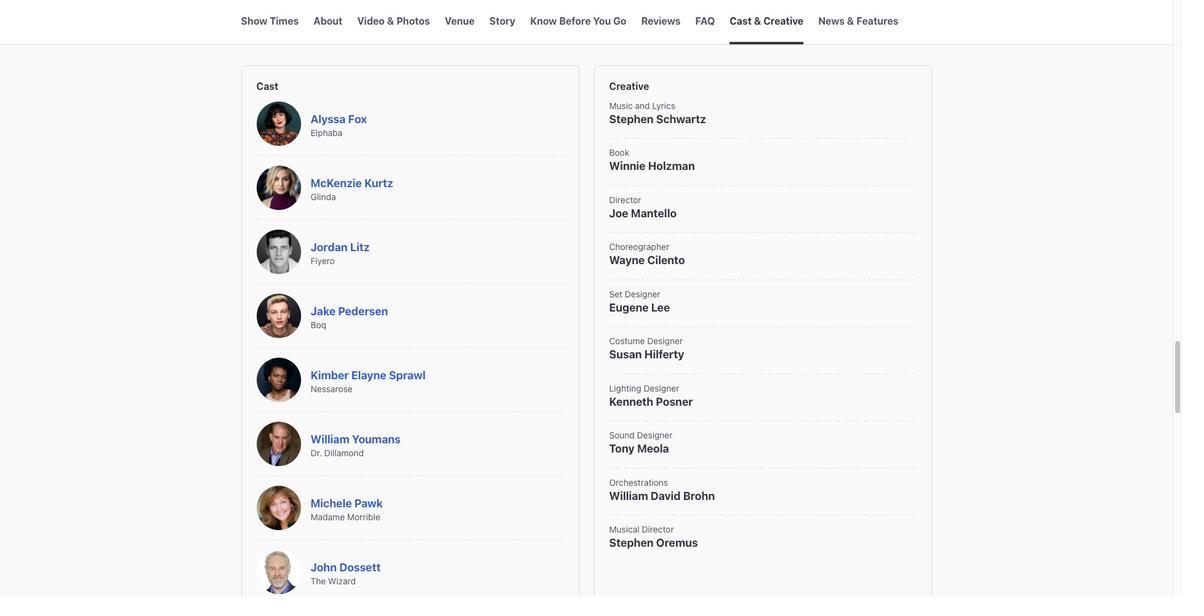 Task type: locate. For each thing, give the bounding box(es) containing it.
stephen
[[610, 113, 654, 126], [610, 537, 654, 550]]

lighting designer kenneth posner
[[610, 383, 693, 408]]

0 vertical spatial william
[[311, 433, 350, 446]]

& for 3 / 10 group in the left of the page
[[387, 15, 394, 26]]

1 vertical spatial william
[[610, 490, 649, 503]]

litz
[[350, 241, 370, 254]]

designer inside lighting designer kenneth posner
[[644, 383, 680, 394]]

william up the dr.
[[311, 433, 350, 446]]

designer for meola
[[637, 430, 673, 441]]

william down orchestrations
[[610, 490, 649, 503]]

brohn
[[684, 490, 715, 503]]

1 vertical spatial cast & creative
[[241, 31, 339, 47]]

7 / 10 group
[[642, 0, 681, 44]]

cast & creative right faq
[[730, 15, 804, 26]]

michele pawk image
[[257, 486, 301, 530]]

posner
[[656, 395, 693, 408]]

the
[[311, 576, 326, 587]]

john dossett the wizard
[[311, 561, 381, 587]]

about
[[314, 15, 343, 26]]

2 vertical spatial creative
[[610, 81, 650, 92]]

& right video
[[387, 15, 394, 26]]

sprawl
[[389, 369, 426, 382]]

designer inside costume designer susan hilferty
[[648, 336, 683, 346]]

designer for lee
[[625, 289, 661, 299]]

alyssa fox elphaba
[[311, 112, 367, 138]]

0 vertical spatial creative
[[764, 15, 804, 26]]

designer inside set designer eugene lee
[[625, 289, 661, 299]]

creative left news
[[764, 15, 804, 26]]

1 stephen from the top
[[610, 113, 654, 126]]

michele pawk link
[[311, 497, 383, 510]]

fiyero
[[311, 256, 335, 266]]

designer up the "meola" at the right
[[637, 430, 673, 441]]

designer for hilferty
[[648, 336, 683, 346]]

john dossett link
[[311, 561, 381, 574]]

william inside orchestrations william david brohn
[[610, 490, 649, 503]]

1 horizontal spatial cast & creative
[[730, 15, 804, 26]]

1 vertical spatial director
[[642, 524, 674, 535]]

director inside musical director stephen oremus
[[642, 524, 674, 535]]

1 horizontal spatial william
[[610, 490, 649, 503]]

pawk
[[355, 497, 383, 510]]

stephen inside music and lyrics stephen schwartz
[[610, 113, 654, 126]]

lee
[[652, 301, 670, 314]]

wizard
[[328, 576, 356, 587]]

glinda
[[311, 192, 336, 202]]

cast right faq
[[730, 15, 752, 26]]

2 stephen from the top
[[610, 537, 654, 550]]

0 vertical spatial stephen
[[610, 113, 654, 126]]

jake pedersen link
[[311, 305, 388, 318]]

william youmans dr. dillamond
[[311, 433, 401, 458]]

0 vertical spatial cast
[[730, 15, 752, 26]]

0 horizontal spatial director
[[610, 195, 642, 205]]

0 horizontal spatial william
[[311, 433, 350, 446]]

cast inside 9 / 10 group
[[730, 15, 752, 26]]

designer up posner
[[644, 383, 680, 394]]

cast & creative
[[730, 15, 804, 26], [241, 31, 339, 47]]

fox
[[348, 112, 367, 125]]

jake pedersen image
[[257, 294, 301, 338]]

stephen down musical
[[610, 537, 654, 550]]

designer
[[625, 289, 661, 299], [648, 336, 683, 346], [644, 383, 680, 394], [637, 430, 673, 441]]

creative
[[764, 15, 804, 26], [286, 31, 339, 47], [610, 81, 650, 92]]

designer inside sound designer tony  meola
[[637, 430, 673, 441]]

cast
[[730, 15, 752, 26], [241, 31, 271, 47], [257, 81, 279, 92]]

costume
[[610, 336, 645, 346]]

meola
[[638, 443, 670, 455]]

know before you go
[[531, 15, 627, 26]]

1 horizontal spatial director
[[642, 524, 674, 535]]

1 vertical spatial stephen
[[610, 537, 654, 550]]

mckenzie
[[311, 177, 362, 189]]

0 horizontal spatial creative
[[286, 31, 339, 47]]

& inside 3 / 10 group
[[387, 15, 394, 26]]

set
[[610, 289, 623, 299]]

designer up hilferty at the bottom of page
[[648, 336, 683, 346]]

show
[[241, 15, 268, 26]]

sound
[[610, 430, 635, 441]]

& right faq
[[755, 15, 762, 26]]

& inside the 10 / 10 group
[[848, 15, 855, 26]]

cast & creative down times
[[241, 31, 339, 47]]

video & photos
[[358, 15, 430, 26]]

2 horizontal spatial creative
[[764, 15, 804, 26]]

&
[[387, 15, 394, 26], [755, 15, 762, 26], [848, 15, 855, 26], [273, 31, 283, 47]]

dr.
[[311, 448, 322, 458]]

director
[[610, 195, 642, 205], [642, 524, 674, 535]]

dillamond
[[324, 448, 364, 458]]

youmans
[[352, 433, 401, 446]]

jake pedersen boq
[[311, 305, 388, 330]]

stephen down 'music'
[[610, 113, 654, 126]]

0 vertical spatial director
[[610, 195, 642, 205]]

kimber
[[311, 369, 349, 382]]

mckenzie kurtz image
[[257, 166, 301, 210]]

cast link
[[257, 81, 564, 92]]

william inside william youmans dr. dillamond
[[311, 433, 350, 446]]

cast up alyssa fox image
[[257, 81, 279, 92]]

kurtz
[[365, 177, 394, 189]]

designer up "eugene"
[[625, 289, 661, 299]]

6 / 10 group
[[531, 0, 627, 44]]

nessarose
[[311, 384, 353, 394]]

director up the joe at the right of page
[[610, 195, 642, 205]]

1 / 10 group
[[241, 0, 299, 44]]

& inside 9 / 10 group
[[755, 15, 762, 26]]

john dossett image
[[257, 550, 301, 594]]

william
[[311, 433, 350, 446], [610, 490, 649, 503]]

& down times
[[273, 31, 283, 47]]

director up oremus
[[642, 524, 674, 535]]

jordan litz link
[[311, 241, 370, 254]]

madame
[[311, 512, 345, 522]]

cast down show
[[241, 31, 271, 47]]

stephen inside musical director stephen oremus
[[610, 537, 654, 550]]

orchestrations william david brohn
[[610, 477, 715, 503]]

1 vertical spatial creative
[[286, 31, 339, 47]]

cilento
[[648, 254, 685, 267]]

go
[[614, 15, 627, 26]]

creative down about
[[286, 31, 339, 47]]

& right news
[[848, 15, 855, 26]]

creative up 'music'
[[610, 81, 650, 92]]

kimber elayne sprawl link
[[311, 369, 426, 382]]



Task type: vqa. For each thing, say whether or not it's contained in the screenshot.


Task type: describe. For each thing, give the bounding box(es) containing it.
& for 9 / 10 group
[[755, 15, 762, 26]]

features
[[857, 15, 899, 26]]

designer for posner
[[644, 383, 680, 394]]

orchestrations
[[610, 477, 669, 488]]

music and lyrics stephen schwartz
[[610, 100, 707, 126]]

william youmans image
[[257, 422, 301, 466]]

alyssa
[[311, 112, 346, 125]]

pedersen
[[338, 305, 388, 318]]

and
[[636, 100, 650, 111]]

faq
[[696, 15, 715, 26]]

musical director stephen oremus
[[610, 524, 698, 550]]

michele
[[311, 497, 352, 510]]

creative link
[[610, 81, 917, 92]]

wayne
[[610, 254, 645, 267]]

choreographer
[[610, 242, 670, 252]]

choreographer wayne cilento
[[610, 242, 685, 267]]

0 horizontal spatial cast & creative
[[241, 31, 339, 47]]

0 vertical spatial cast & creative
[[730, 15, 804, 26]]

1 vertical spatial cast
[[241, 31, 271, 47]]

sound designer tony  meola
[[610, 430, 673, 455]]

story
[[490, 15, 516, 26]]

3 / 10 group
[[358, 0, 430, 44]]

winnie
[[610, 160, 646, 173]]

8 / 10 group
[[696, 0, 715, 44]]

mckenzie kurtz glinda
[[311, 177, 394, 202]]

before
[[560, 15, 591, 26]]

kimber elayne sprawl nessarose
[[311, 369, 426, 394]]

elayne
[[352, 369, 387, 382]]

jordan litz image
[[257, 230, 301, 274]]

tony
[[610, 443, 635, 455]]

times
[[270, 15, 299, 26]]

mantello
[[631, 207, 677, 220]]

reviews
[[642, 15, 681, 26]]

jordan litz fiyero
[[311, 241, 370, 266]]

venue
[[445, 15, 475, 26]]

music
[[610, 100, 633, 111]]

costume designer susan hilferty
[[610, 336, 685, 361]]

show times
[[241, 15, 299, 26]]

2 / 10 group
[[314, 0, 343, 44]]

holzman
[[649, 160, 695, 173]]

lighting
[[610, 383, 642, 394]]

photos
[[397, 15, 430, 26]]

lyrics
[[653, 100, 676, 111]]

1 horizontal spatial creative
[[610, 81, 650, 92]]

alyssa fox link
[[311, 112, 367, 125]]

jake
[[311, 305, 336, 318]]

kimber elayne sprawl image
[[257, 358, 301, 402]]

mckenzie kurtz link
[[311, 177, 394, 189]]

jordan
[[311, 241, 348, 254]]

creative inside 9 / 10 group
[[764, 15, 804, 26]]

john
[[311, 561, 337, 574]]

you
[[594, 15, 611, 26]]

set designer eugene lee
[[610, 289, 670, 314]]

david
[[651, 490, 681, 503]]

william youmans link
[[311, 433, 401, 446]]

news
[[819, 15, 845, 26]]

kenneth
[[610, 395, 654, 408]]

book
[[610, 147, 630, 158]]

hilferty
[[645, 348, 685, 361]]

alyssa fox image
[[257, 102, 301, 146]]

joe
[[610, 207, 629, 220]]

director inside director joe mantello
[[610, 195, 642, 205]]

9 / 10 group
[[730, 0, 804, 44]]

news & features
[[819, 15, 899, 26]]

eugene
[[610, 301, 649, 314]]

4 / 10 group
[[445, 0, 475, 44]]

director joe mantello
[[610, 195, 677, 220]]

elphaba
[[311, 128, 343, 138]]

morrible
[[347, 512, 380, 522]]

book winnie holzman
[[610, 147, 695, 173]]

know
[[531, 15, 557, 26]]

video
[[358, 15, 385, 26]]

dossett
[[340, 561, 381, 574]]

boq
[[311, 320, 327, 330]]

10 / 10 group
[[819, 0, 899, 44]]

schwartz
[[657, 113, 707, 126]]

oremus
[[657, 537, 698, 550]]

susan
[[610, 348, 642, 361]]

5 / 10 group
[[490, 0, 516, 44]]

& for the 10 / 10 group on the top right
[[848, 15, 855, 26]]

musical
[[610, 524, 640, 535]]

2 vertical spatial cast
[[257, 81, 279, 92]]



